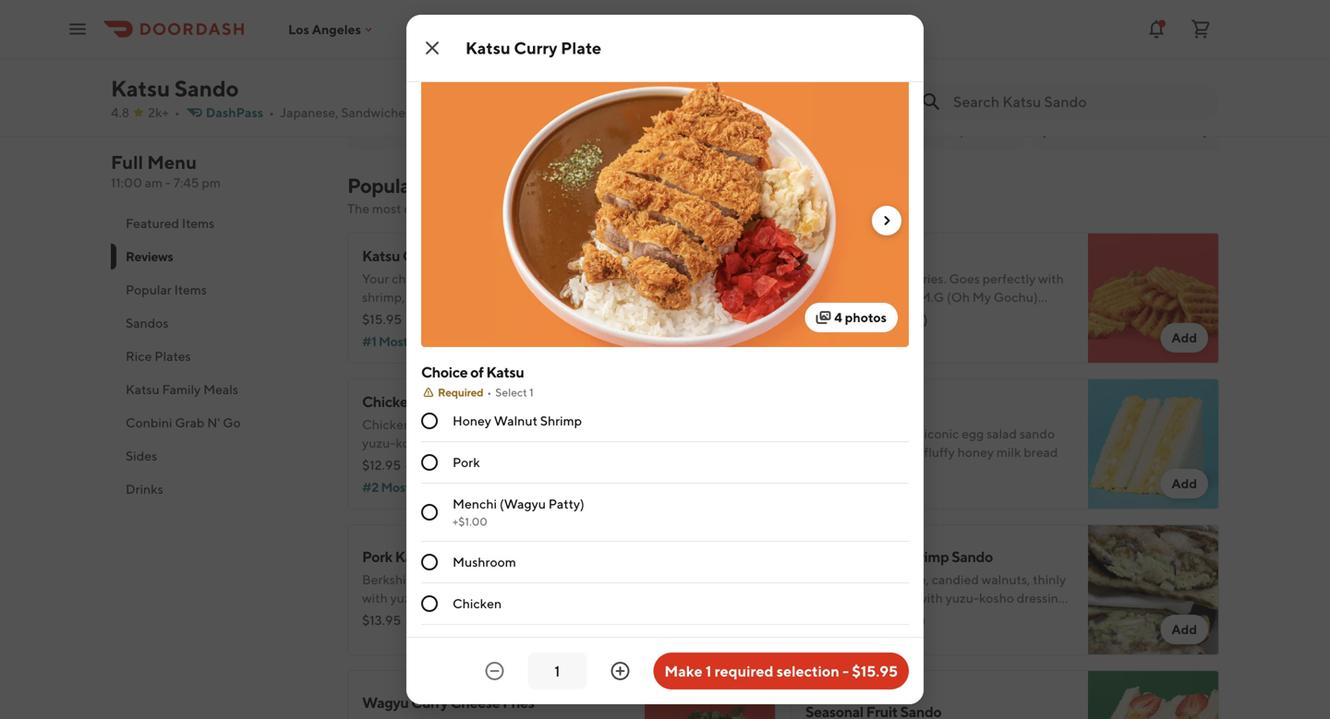 Task type: vqa. For each thing, say whether or not it's contained in the screenshot.
FEATURED ITEMS button
yes



Task type: locate. For each thing, give the bounding box(es) containing it.
1 vertical spatial wagyu
[[828, 290, 866, 305]]

1 vertical spatial 1
[[706, 663, 711, 680]]

popular inside button
[[126, 282, 172, 297]]

0 vertical spatial wagyu
[[817, 11, 855, 26]]

1 vertical spatial curry
[[403, 247, 439, 265]]

of left the the on the right
[[887, 426, 899, 441]]

honey right shrimp, at the right
[[853, 572, 889, 587]]

perfectly
[[982, 271, 1036, 286]]

a5
[[797, 11, 815, 26]]

•
[[870, 66, 875, 79], [174, 105, 180, 120], [269, 105, 274, 120], [419, 105, 424, 120], [406, 312, 411, 327], [844, 312, 849, 327], [487, 386, 492, 399], [405, 458, 410, 473], [844, 467, 849, 482], [405, 613, 410, 628], [848, 613, 854, 628]]

chicken katsu sando image
[[645, 379, 776, 510]]

1 vertical spatial 97%
[[874, 613, 898, 628]]

liked down photos
[[856, 334, 888, 349]]

most
[[372, 201, 401, 216]]

2 $13.95 from the left
[[805, 613, 844, 628]]

0 horizontal spatial -
[[165, 175, 171, 190]]

1 vertical spatial $15.95
[[852, 663, 898, 680]]

honey
[[453, 413, 491, 429], [805, 548, 848, 566]]

0 vertical spatial 4.8
[[380, 48, 408, 70]]

can
[[871, 308, 892, 323]]

most down $12.95 •
[[381, 480, 410, 495]]

wagyu inside your choice of katsu (chicken, pork, menchi, shrimp, mushroom), a5 wagyu fat based curry, potato salad, rice, katsu sauce, and fukujinzuke (japanese pickled radish) *no spice levels
[[817, 11, 855, 26]]

chicken up (62)
[[453, 596, 502, 611]]

1 inside button
[[706, 663, 711, 680]]

or
[[890, 290, 902, 305]]

0 horizontal spatial 4.8
[[111, 105, 129, 120]]

and inside popular items the most commonly ordered items and dishes from this store
[[552, 201, 574, 216]]

walnut for honey walnut shrimp
[[494, 413, 537, 429]]

our
[[805, 290, 825, 305], [961, 308, 980, 323], [902, 445, 922, 460]]

0 horizontal spatial 97%
[[430, 458, 455, 473]]

0 horizontal spatial $13.95
[[362, 613, 401, 628]]

sando down choice of katsu
[[459, 393, 501, 411]]

make
[[664, 663, 703, 680]]

sauce, down menchi,
[[634, 29, 671, 44]]

0 vertical spatial popular
[[347, 174, 417, 198]]

with
[[1038, 271, 1064, 286], [604, 417, 630, 432], [362, 591, 388, 606], [917, 591, 943, 606]]

0 horizontal spatial our
[[805, 290, 825, 305]]

honey inside pork katsu sando berkshire pork loin, thinly shredded cabbage with yuzu-kosho dressing, katsu sauce, honey milk bread
[[590, 591, 627, 606]]

conbini
[[126, 415, 172, 430]]

pickled
[[831, 29, 874, 44]]

(89)
[[897, 467, 922, 482]]

1 horizontal spatial shrimp
[[902, 548, 949, 566]]

1 vertical spatial 4.8
[[111, 105, 129, 120]]

popular items the most commonly ordered items and dishes from this store
[[347, 174, 700, 216]]

most down 4
[[824, 334, 854, 349]]

wagyu up you
[[828, 290, 866, 305]]

of
[[492, 11, 504, 26], [372, 106, 382, 119], [470, 363, 484, 381], [887, 426, 899, 441]]

honey inside choice of katsu group
[[453, 413, 491, 429]]

$13.95 • for pork
[[362, 613, 410, 628]]

pork katsu sando berkshire pork loin, thinly shredded cabbage with yuzu-kosho dressing, katsu sauce, honey milk bread
[[362, 548, 627, 624]]

annaliese
[[502, 30, 566, 48]]

1 vertical spatial chicken
[[362, 417, 411, 432]]

2 vertical spatial shredded
[[805, 591, 861, 606]]

of left 5
[[372, 106, 382, 119]]

your
[[421, 11, 448, 26]]

fries up criss-
[[852, 247, 884, 265]]

popular inside popular items the most commonly ordered items and dishes from this store
[[347, 174, 417, 198]]

• left "doordash"
[[870, 66, 875, 79]]

- for 1
[[842, 663, 849, 680]]

katsu up potato
[[507, 11, 539, 26]]

1 horizontal spatial and
[[673, 29, 695, 44]]

our right 'in'
[[961, 308, 980, 323]]

0 vertical spatial 97%
[[430, 458, 455, 473]]

do
[[892, 327, 908, 342]]

katsu inside the chicken katsu sando chicken breast, thinly shredded cabbage with yuzu-kosho dressing, katsu sauce, honey milk bread
[[488, 435, 520, 451]]

walnut inside honey walnut shrimp sando shrimp, honey sauce, candied walnuts, thinly shredded cabbage with yuzu-kosho dressing, honey milk bread
[[851, 548, 900, 566]]

shrimp up the patty)
[[540, 413, 582, 429]]

thinly right walnuts,
[[1033, 572, 1066, 587]]

shredded down the mushroom
[[513, 572, 569, 587]]

dressing, up (62)
[[461, 591, 514, 606]]

dressing,
[[433, 435, 485, 451], [461, 591, 514, 606], [1017, 591, 1069, 606]]

items down 7:45 on the left top of page
[[182, 216, 215, 231]]

fat
[[858, 11, 874, 26]]

97% left (48) at the right of the page
[[874, 613, 898, 628]]

0 vertical spatial items
[[421, 174, 471, 198]]

honey down required
[[453, 413, 491, 429]]

bread inside the chicken katsu sando chicken breast, thinly shredded cabbage with yuzu-kosho dressing, katsu sauce, honey milk bread
[[362, 454, 396, 469]]

sando inside the chicken katsu sando chicken breast, thinly shredded cabbage with yuzu-kosho dressing, katsu sauce, honey milk bread
[[459, 393, 501, 411]]

featured items
[[126, 216, 215, 231]]

loin,
[[450, 572, 474, 587]]

fluffy
[[924, 445, 955, 460]]

popular up most
[[347, 174, 417, 198]]

cabbage down the patty)
[[571, 572, 622, 587]]

0 vertical spatial plate
[[561, 38, 601, 58]]

the
[[902, 426, 922, 441]]

none radio inside choice of katsu group
[[421, 504, 438, 521]]

rice,
[[572, 29, 597, 44]]

cabbage up the patty)
[[551, 417, 601, 432]]

b
[[568, 30, 578, 48]]

dressing, inside the chicken katsu sando chicken breast, thinly shredded cabbage with yuzu-kosho dressing, katsu sauce, honey milk bread
[[433, 435, 485, 451]]

open menu image
[[67, 18, 89, 40]]

chicken up breast,
[[362, 393, 416, 411]]

1 horizontal spatial our
[[902, 445, 922, 460]]

carry
[[933, 327, 962, 342]]

bread
[[1024, 445, 1058, 460], [362, 454, 396, 469], [389, 609, 424, 624], [872, 609, 906, 624]]

0 horizontal spatial popular
[[126, 282, 172, 297]]

1 horizontal spatial 97%
[[874, 613, 898, 628]]

liked for waffle fries
[[856, 334, 888, 349]]

doordash
[[877, 66, 928, 79]]

pm
[[202, 175, 221, 190]]

thinly down the mushroom
[[477, 572, 510, 587]]

honey down egg
[[957, 445, 994, 460]]

1 horizontal spatial -
[[842, 663, 849, 680]]

n'
[[207, 415, 220, 430]]

sides
[[126, 448, 157, 464]]

walnut up 97% (48) on the bottom right of page
[[851, 548, 900, 566]]

• right the stars
[[419, 105, 424, 120]]

chicken
[[362, 393, 416, 411], [362, 417, 411, 432], [453, 596, 502, 611]]

kosho up pork "option"
[[396, 435, 431, 451]]

items for popular items the most commonly ordered items and dishes from this store
[[421, 174, 471, 198]]

most down the $15.95 •
[[379, 334, 408, 349]]

pork right pork "option"
[[453, 455, 480, 470]]

curry
[[514, 38, 557, 58], [403, 247, 439, 265], [411, 694, 448, 712]]

plate down commonly at the top left
[[442, 247, 476, 265]]

1 vertical spatial pork
[[362, 548, 392, 566]]

with inside honey walnut shrimp sando shrimp, honey sauce, candied walnuts, thinly shredded cabbage with yuzu-kosho dressing, honey milk bread
[[917, 591, 943, 606]]

shrimp,
[[679, 11, 722, 26]]

sando up candied
[[952, 548, 993, 566]]

#1
[[362, 334, 376, 349]]

iconic
[[924, 426, 959, 441]]

0 vertical spatial pork
[[453, 455, 480, 470]]

4.8 left 2k+
[[111, 105, 129, 120]]

of up potato
[[492, 11, 504, 26]]

am
[[145, 175, 163, 190]]

walnut down select
[[494, 413, 537, 429]]

kosho down pork
[[424, 591, 459, 606]]

shredded inside the chicken katsu sando chicken breast, thinly shredded cabbage with yuzu-kosho dressing, katsu sauce, honey milk bread
[[492, 417, 548, 432]]

$15.95 down 97% (48) on the bottom right of page
[[852, 663, 898, 680]]

0 vertical spatial $15.95
[[362, 312, 402, 327]]

- right 'selection'
[[842, 663, 849, 680]]

1 vertical spatial fries
[[503, 694, 534, 712]]

chicken inside choice of katsu group
[[453, 596, 502, 611]]

sauce!
[[805, 308, 844, 323]]

shrimp inside honey walnut shrimp sando shrimp, honey sauce, candied walnuts, thinly shredded cabbage with yuzu-kosho dressing, honey milk bread
[[902, 548, 949, 566]]

• right 2k+
[[174, 105, 180, 120]]

dressing, inside honey walnut shrimp sando shrimp, honey sauce, candied walnuts, thinly shredded cabbage with yuzu-kosho dressing, honey milk bread
[[1017, 591, 1069, 606]]

mushroom),
[[724, 11, 794, 26]]

1 vertical spatial popular
[[126, 282, 172, 297]]

sando inside pork katsu sando berkshire pork loin, thinly shredded cabbage with yuzu-kosho dressing, katsu sauce, honey milk bread
[[435, 548, 477, 566]]

1 horizontal spatial honey
[[805, 548, 848, 566]]

96% (130)
[[869, 312, 928, 327]]

1 vertical spatial 96%
[[869, 467, 895, 482]]

shrimp for honey walnut shrimp sando shrimp, honey sauce, candied walnuts, thinly shredded cabbage with yuzu-kosho dressing, honey milk bread
[[902, 548, 949, 566]]

0 vertical spatial cabbage
[[551, 417, 601, 432]]

los angeles button
[[288, 21, 376, 37]]

sando up dashpass
[[174, 75, 239, 102]]

milk inside the chicken katsu sando chicken breast, thinly shredded cabbage with yuzu-kosho dressing, katsu sauce, honey milk bread
[[601, 435, 626, 451]]

honey up increase quantity by 1 image
[[590, 591, 627, 606]]

select
[[495, 386, 527, 399]]

with inside pork katsu sando berkshire pork loin, thinly shredded cabbage with yuzu-kosho dressing, katsu sauce, honey milk bread
[[362, 591, 388, 606]]

of up required
[[470, 363, 484, 381]]

2 96% from the top
[[869, 467, 895, 482]]

1 vertical spatial and
[[552, 201, 574, 216]]

katsu curry plate image
[[645, 233, 776, 364]]

0 horizontal spatial pork
[[362, 548, 392, 566]]

0 vertical spatial katsu curry plate
[[466, 38, 601, 58]]

items up commonly at the top left
[[421, 174, 471, 198]]

fries down decrease quantity by 1 icon
[[503, 694, 534, 712]]

0 vertical spatial shredded
[[492, 417, 548, 432]]

0 horizontal spatial $13.95 •
[[362, 613, 410, 628]]

1 96% from the top
[[869, 312, 895, 327]]

• inside choice of katsu group
[[487, 386, 492, 399]]

of 5 stars
[[372, 106, 416, 119]]

sando up loin,
[[435, 548, 477, 566]]

katsu curry plate inside "dialog"
[[466, 38, 601, 58]]

the
[[347, 201, 370, 216]]

0 vertical spatial 1
[[529, 386, 534, 399]]

waffle
[[805, 247, 849, 265]]

0 vertical spatial honey
[[453, 413, 491, 429]]

chicken for chicken
[[453, 596, 502, 611]]

shredded down shrimp, at the right
[[805, 591, 861, 606]]

shrimp,
[[805, 572, 850, 587]]

of inside your choice of katsu (chicken, pork, menchi, shrimp, mushroom), a5 wagyu fat based curry, potato salad, rice, katsu sauce, and fukujinzuke (japanese pickled radish) *no spice levels
[[492, 11, 504, 26]]

popular items button
[[111, 273, 325, 307]]

1 horizontal spatial popular
[[347, 174, 417, 198]]

kosho down walnuts,
[[979, 591, 1014, 606]]

7:45
[[173, 175, 199, 190]]

pork,
[[597, 11, 627, 26]]

of inside our rendition of the iconic egg salad sando served between our fluffy honey milk bread
[[887, 426, 899, 441]]

katsu up the "current quantity is 1" "number field"
[[516, 591, 548, 606]]

honey inside honey walnut shrimp sando shrimp, honey sauce, candied walnuts, thinly shredded cabbage with yuzu-kosho dressing, honey milk bread
[[805, 548, 848, 566]]

pork up berkshire
[[362, 548, 392, 566]]

egg
[[962, 426, 984, 441]]

(oh
[[947, 290, 970, 305]]

sauce, inside honey walnut shrimp sando shrimp, honey sauce, candied walnuts, thinly shredded cabbage with yuzu-kosho dressing, honey milk bread
[[892, 572, 929, 587]]

1 horizontal spatial 1
[[706, 663, 711, 680]]

liked up choice
[[410, 334, 442, 349]]

wagyu for choice
[[817, 11, 855, 26]]

our up sauce!
[[805, 290, 825, 305]]

1 horizontal spatial $13.95 •
[[805, 613, 854, 628]]

honey up shrimp, at the right
[[805, 548, 848, 566]]

sauce, up the "current quantity is 1" "number field"
[[551, 591, 588, 606]]

1 horizontal spatial walnut
[[851, 548, 900, 566]]

• down shrimp, at the right
[[848, 613, 854, 628]]

increase quantity by 1 image
[[609, 660, 631, 683]]

- inside button
[[842, 663, 849, 680]]

(wagyu
[[500, 496, 546, 512]]

yuzu- down candied
[[946, 591, 979, 606]]

shrimp
[[540, 413, 582, 429], [902, 548, 949, 566]]

$13.95 • down berkshire
[[362, 613, 410, 628]]

shredded
[[492, 417, 548, 432], [513, 572, 569, 587], [805, 591, 861, 606]]

and down shrimp,
[[673, 29, 695, 44]]

sauce,
[[634, 29, 671, 44], [522, 435, 559, 451], [892, 572, 929, 587], [551, 591, 588, 606]]

1 right make
[[706, 663, 711, 680]]

shrimp inside choice of katsu group
[[540, 413, 582, 429]]

thinly down required
[[456, 417, 490, 432]]

add for honey walnut shrimp sando
[[1172, 622, 1197, 637]]

egg salad sando image
[[1088, 379, 1219, 510]]

liked for chicken katsu sando
[[413, 480, 444, 495]]

sauce, up (48) at the right of the page
[[892, 572, 929, 587]]

decrease quantity by 1 image
[[483, 660, 506, 683]]

rendition
[[831, 426, 885, 441]]

of inside group
[[470, 363, 484, 381]]

0 horizontal spatial honey
[[453, 413, 491, 429]]

katsu down the honey walnut shrimp
[[488, 435, 520, 451]]

walnut
[[494, 413, 537, 429], [851, 548, 900, 566]]

popular down reviews
[[126, 282, 172, 297]]

wagyu up pickled
[[817, 11, 855, 26]]

2 vertical spatial items
[[174, 282, 207, 297]]

2 vertical spatial chicken
[[453, 596, 502, 611]]

$15.95 inside make 1 required selection - $15.95 button
[[852, 663, 898, 680]]

chicken up $12.95 •
[[362, 417, 411, 432]]

2 vertical spatial our
[[902, 445, 922, 460]]

0 vertical spatial chicken
[[362, 393, 416, 411]]

2 vertical spatial curry
[[411, 694, 448, 712]]

None radio
[[421, 504, 438, 521]]

our down the the on the right
[[902, 445, 922, 460]]

shredded down select
[[492, 417, 548, 432]]

1 $13.95 from the left
[[362, 613, 401, 628]]

yuzu- down berkshire
[[390, 591, 424, 606]]

1 horizontal spatial fries
[[852, 247, 884, 265]]

2 $13.95 • from the left
[[805, 613, 854, 628]]

0 horizontal spatial plate
[[442, 247, 476, 265]]

1 vertical spatial -
[[842, 663, 849, 680]]

0 vertical spatial and
[[673, 29, 695, 44]]

• doordash order
[[870, 66, 960, 79]]

wagyu inside waffle fries seasoned criss-cut fries. goes perfectly with our wagyu dip or o.m.g (oh my gochu) sauce! you can find that in our "sides" category! *we do not carry ketcup.
[[828, 290, 866, 305]]

close katsu curry plate image
[[421, 37, 443, 59]]

0 horizontal spatial shrimp
[[540, 413, 582, 429]]

• right $6.95
[[844, 467, 849, 482]]

shredded inside pork katsu sando berkshire pork loin, thinly shredded cabbage with yuzu-kosho dressing, katsu sauce, honey milk bread
[[513, 572, 569, 587]]

plate down (chicken,
[[561, 38, 601, 58]]

• left select
[[487, 386, 492, 399]]

4.8 left close katsu curry plate image on the left top of page
[[380, 48, 408, 70]]

96%
[[869, 312, 895, 327], [869, 467, 895, 482]]

wagyu for fries
[[828, 290, 866, 305]]

shrimp up candied
[[902, 548, 949, 566]]

1 horizontal spatial 4.8
[[380, 48, 408, 70]]

0 vertical spatial fries
[[852, 247, 884, 265]]

1 vertical spatial items
[[182, 216, 215, 231]]

(48)
[[901, 613, 926, 628]]

4 photos
[[834, 310, 887, 325]]

ordered
[[468, 201, 515, 216]]

1
[[529, 386, 534, 399], [706, 663, 711, 680]]

katsu inside pork katsu sando berkshire pork loin, thinly shredded cabbage with yuzu-kosho dressing, katsu sauce, honey milk bread
[[516, 591, 548, 606]]

97%
[[430, 458, 455, 473], [874, 613, 898, 628]]

dressing, up 97% (143) on the bottom
[[433, 435, 485, 451]]

pork inside pork katsu sando berkshire pork loin, thinly shredded cabbage with yuzu-kosho dressing, katsu sauce, honey milk bread
[[362, 548, 392, 566]]

thinly inside pork katsu sando berkshire pork loin, thinly shredded cabbage with yuzu-kosho dressing, katsu sauce, honey milk bread
[[477, 572, 510, 587]]

1 horizontal spatial $13.95
[[805, 613, 844, 628]]

0 vertical spatial walnut
[[494, 413, 537, 429]]

$13.95 for honey
[[805, 613, 844, 628]]

dressing, down walnuts,
[[1017, 591, 1069, 606]]

katsu
[[466, 38, 510, 58], [111, 75, 170, 102], [362, 247, 400, 265], [486, 363, 524, 381], [126, 382, 160, 397], [419, 393, 457, 411], [395, 548, 433, 566]]

$13.95 down shrimp, at the right
[[805, 613, 844, 628]]

and right items
[[552, 201, 574, 216]]

$15.95 up #1
[[362, 312, 402, 327]]

pork katsu sando image
[[645, 525, 776, 656]]

seasonal fruit sando image
[[1088, 671, 1219, 720]]

kosho inside pork katsu sando berkshire pork loin, thinly shredded cabbage with yuzu-kosho dressing, katsu sauce, honey milk bread
[[424, 591, 459, 606]]

items for popular items
[[174, 282, 207, 297]]

c
[[1139, 30, 1150, 48]]

choice of katsu
[[421, 363, 524, 381]]

2 horizontal spatial our
[[961, 308, 980, 323]]

berkshire
[[362, 572, 418, 587]]

$13.95 • down shrimp, at the right
[[805, 613, 854, 628]]

sauce, inside pork katsu sando berkshire pork loin, thinly shredded cabbage with yuzu-kosho dressing, katsu sauce, honey milk bread
[[551, 591, 588, 606]]

yuzu- up $12.95
[[362, 435, 396, 451]]

add for katsu curry plate
[[728, 330, 754, 345]]

2 vertical spatial cabbage
[[864, 591, 915, 606]]

- inside the full menu 11:00 am - 7:45 pm
[[165, 175, 171, 190]]

sandos
[[126, 315, 169, 331]]

pork inside choice of katsu group
[[453, 455, 480, 470]]

1 vertical spatial cabbage
[[571, 572, 622, 587]]

cabbage up 97% (48) on the bottom right of page
[[864, 591, 915, 606]]

most for chicken katsu sando
[[381, 480, 410, 495]]

1 vertical spatial katsu curry plate
[[362, 247, 476, 265]]

97% for honey walnut shrimp sando
[[874, 613, 898, 628]]

potato
[[494, 29, 533, 44]]

1 vertical spatial honey
[[805, 548, 848, 566]]

$13.95 down berkshire
[[362, 613, 401, 628]]

1 vertical spatial shredded
[[513, 572, 569, 587]]

choice
[[451, 11, 490, 26]]

1 right select
[[529, 386, 534, 399]]

97% left (143)
[[430, 458, 455, 473]]

most for katsu curry plate
[[379, 334, 408, 349]]

category!
[[805, 327, 861, 342]]

featured
[[126, 216, 179, 231]]

0 horizontal spatial fries
[[503, 694, 534, 712]]

- right am
[[165, 175, 171, 190]]

shrimp for honey walnut shrimp
[[540, 413, 582, 429]]

1 horizontal spatial plate
[[561, 38, 601, 58]]

with inside the chicken katsu sando chicken breast, thinly shredded cabbage with yuzu-kosho dressing, katsu sauce, honey milk bread
[[604, 417, 630, 432]]

honey inside the chicken katsu sando chicken breast, thinly shredded cabbage with yuzu-kosho dressing, katsu sauce, honey milk bread
[[562, 435, 599, 451]]

honey up the patty)
[[562, 435, 599, 451]]

1 horizontal spatial $15.95
[[852, 663, 898, 680]]

Pork radio
[[421, 454, 438, 471]]

liked down pork "option"
[[413, 480, 444, 495]]

pork
[[453, 455, 480, 470], [362, 548, 392, 566]]

sauce, down the honey walnut shrimp
[[522, 435, 559, 451]]

1 $13.95 • from the left
[[362, 613, 410, 628]]

0 vertical spatial shrimp
[[540, 413, 582, 429]]

(chicken,
[[541, 11, 595, 26]]

conbini grab n' go button
[[111, 406, 325, 440]]

0 vertical spatial curry
[[514, 38, 557, 58]]

1 horizontal spatial pork
[[453, 455, 480, 470]]

1 vertical spatial walnut
[[851, 548, 900, 566]]

$13.95 •
[[362, 613, 410, 628], [805, 613, 854, 628]]

waffle fries image
[[1088, 233, 1219, 364]]

96% for 96% (130)
[[869, 312, 895, 327]]

cabbage inside pork katsu sando berkshire pork loin, thinly shredded cabbage with yuzu-kosho dressing, katsu sauce, honey milk bread
[[571, 572, 622, 587]]

honey walnut shrimp sando shrimp, honey sauce, candied walnuts, thinly shredded cabbage with yuzu-kosho dressing, honey milk bread
[[805, 548, 1069, 624]]

items inside popular items the most commonly ordered items and dishes from this store
[[421, 174, 471, 198]]

featured items button
[[111, 207, 325, 240]]

1 vertical spatial shrimp
[[902, 548, 949, 566]]

Mushroom radio
[[421, 554, 438, 571]]

kosho inside the chicken katsu sando chicken breast, thinly shredded cabbage with yuzu-kosho dressing, katsu sauce, honey milk bread
[[396, 435, 431, 451]]

honey for honey walnut shrimp
[[453, 413, 491, 429]]

0 horizontal spatial 1
[[529, 386, 534, 399]]

items up sandos button
[[174, 282, 207, 297]]

• right 4
[[844, 312, 849, 327]]

rice plates
[[126, 349, 191, 364]]

Honey Walnut Shrimp radio
[[421, 413, 438, 429]]

0 vertical spatial 96%
[[869, 312, 895, 327]]

annaliese b
[[502, 30, 578, 48]]

0 vertical spatial -
[[165, 175, 171, 190]]

walnut inside choice of katsu group
[[494, 413, 537, 429]]

0 horizontal spatial and
[[552, 201, 574, 216]]

thinly inside honey walnut shrimp sando shrimp, honey sauce, candied walnuts, thinly shredded cabbage with yuzu-kosho dressing, honey milk bread
[[1033, 572, 1066, 587]]

0 horizontal spatial walnut
[[494, 413, 537, 429]]

95%
[[431, 613, 456, 628]]

$6.95 •
[[805, 467, 849, 482]]

add button for waffle fries
[[1160, 323, 1208, 353]]



Task type: describe. For each thing, give the bounding box(es) containing it.
mushroom
[[453, 555, 516, 570]]

items for featured items
[[182, 216, 215, 231]]

angeles
[[312, 21, 361, 37]]

Chicken radio
[[421, 596, 438, 612]]

full
[[111, 151, 143, 173]]

sauce, inside your choice of katsu (chicken, pork, menchi, shrimp, mushroom), a5 wagyu fat based curry, potato salad, rice, katsu sauce, and fukujinzuke (japanese pickled radish) *no spice levels
[[634, 29, 671, 44]]

milk inside our rendition of the iconic egg salad sando served between our fluffy honey milk bread
[[996, 445, 1021, 460]]

stars
[[393, 106, 416, 119]]

• select 1
[[487, 386, 534, 399]]

katsu inside the chicken katsu sando chicken breast, thinly shredded cabbage with yuzu-kosho dressing, katsu sauce, honey milk bread
[[419, 393, 457, 411]]

sauce, inside the chicken katsu sando chicken breast, thinly shredded cabbage with yuzu-kosho dressing, katsu sauce, honey milk bread
[[522, 435, 559, 451]]

o.m.g
[[905, 290, 944, 305]]

fukujinzuke
[[698, 29, 766, 44]]

cut
[[897, 271, 916, 286]]

conbini grab n' go
[[126, 415, 241, 430]]

breast,
[[414, 417, 454, 432]]

add button for pork katsu sando
[[717, 615, 765, 645]]

walnut for honey walnut shrimp sando shrimp, honey sauce, candied walnuts, thinly shredded cabbage with yuzu-kosho dressing, honey milk bread
[[851, 548, 900, 566]]

curry for katsu curry plate image
[[403, 247, 439, 265]]

• up #1 most liked
[[406, 312, 411, 327]]

• left the "95%"
[[405, 613, 410, 628]]

4 photos button
[[805, 303, 898, 333]]

you
[[846, 308, 869, 323]]

sandwiches
[[341, 105, 411, 120]]

kosho inside honey walnut shrimp sando shrimp, honey sauce, candied walnuts, thinly shredded cabbage with yuzu-kosho dressing, honey milk bread
[[979, 591, 1014, 606]]

salad,
[[536, 29, 569, 44]]

bread inside pork katsu sando berkshire pork loin, thinly shredded cabbage with yuzu-kosho dressing, katsu sauce, honey milk bread
[[389, 609, 424, 624]]

honey for honey walnut shrimp sando shrimp, honey sauce, candied walnuts, thinly shredded cabbage with yuzu-kosho dressing, honey milk bread
[[805, 548, 848, 566]]

plates
[[154, 349, 191, 364]]

katsu sando
[[111, 75, 239, 102]]

#1 most liked
[[362, 334, 442, 349]]

liked for katsu curry plate
[[410, 334, 442, 349]]

96% for 96% (89)
[[869, 467, 895, 482]]

rice plates button
[[111, 340, 325, 373]]

pork for pork katsu sando berkshire pork loin, thinly shredded cabbage with yuzu-kosho dressing, katsu sauce, honey milk bread
[[362, 548, 392, 566]]

0 vertical spatial our
[[805, 290, 825, 305]]

1 vertical spatial plate
[[442, 247, 476, 265]]

(143)
[[457, 458, 486, 473]]

curry inside "dialog"
[[514, 38, 557, 58]]

candied
[[932, 572, 979, 587]]

plate inside "dialog"
[[561, 38, 601, 58]]

find
[[895, 308, 918, 323]]

1 inside choice of katsu group
[[529, 386, 534, 399]]

japanese, sandwiches •
[[280, 105, 424, 120]]

theresa
[[1085, 30, 1137, 48]]

1 vertical spatial our
[[961, 308, 980, 323]]

pork for pork
[[453, 455, 480, 470]]

$13.95 • for honey
[[805, 613, 854, 628]]

make 1 required selection - $15.95
[[664, 663, 898, 680]]

curry for wagyu curry cheese fries image at bottom
[[411, 694, 448, 712]]

popular for popular items the most commonly ordered items and dishes from this store
[[347, 174, 417, 198]]

Current quantity is 1 number field
[[539, 661, 576, 682]]

katsu inside pork katsu sando berkshire pork loin, thinly shredded cabbage with yuzu-kosho dressing, katsu sauce, honey milk bread
[[395, 548, 433, 566]]

menchi,
[[630, 11, 676, 26]]

our
[[805, 426, 829, 441]]

in
[[947, 308, 958, 323]]

#3 most liked
[[805, 334, 888, 349]]

yuzu- inside pork katsu sando berkshire pork loin, thinly shredded cabbage with yuzu-kosho dressing, katsu sauce, honey milk bread
[[390, 591, 424, 606]]

fries inside waffle fries seasoned criss-cut fries. goes perfectly with our wagyu dip or o.m.g (oh my gochu) sauce! you can find that in our "sides" category! *we do not carry ketcup.
[[852, 247, 884, 265]]

store
[[670, 201, 700, 216]]

katsu inside group
[[486, 363, 524, 381]]

$13.95 for pork
[[362, 613, 401, 628]]

dashpass
[[206, 105, 263, 120]]

next image
[[879, 213, 894, 228]]

2k+ •
[[148, 105, 180, 120]]

bread inside our rendition of the iconic egg salad sando served between our fluffy honey milk bread
[[1024, 445, 1058, 460]]

chicken for chicken katsu sando chicken breast, thinly shredded cabbage with yuzu-kosho dressing, katsu sauce, honey milk bread
[[362, 393, 416, 411]]

sandos button
[[111, 307, 325, 340]]

most for waffle fries
[[824, 334, 854, 349]]

dressing, inside pork katsu sando berkshire pork loin, thinly shredded cabbage with yuzu-kosho dressing, katsu sauce, honey milk bread
[[461, 591, 514, 606]]

shredded inside honey walnut shrimp sando shrimp, honey sauce, candied walnuts, thinly shredded cabbage with yuzu-kosho dressing, honey milk bread
[[805, 591, 861, 606]]

our inside our rendition of the iconic egg salad sando served between our fluffy honey milk bread
[[902, 445, 922, 460]]

(130)
[[897, 312, 928, 327]]

11:00
[[111, 175, 142, 190]]

thinly inside the chicken katsu sando chicken breast, thinly shredded cabbage with yuzu-kosho dressing, katsu sauce, honey milk bread
[[456, 417, 490, 432]]

97% for chicken katsu sando
[[430, 458, 455, 473]]

Item Search search field
[[953, 91, 1204, 112]]

menchi
[[453, 496, 497, 512]]

bread inside honey walnut shrimp sando shrimp, honey sauce, candied walnuts, thinly shredded cabbage with yuzu-kosho dressing, honey milk bread
[[872, 609, 906, 624]]

95% (62)
[[431, 613, 483, 628]]

honey down shrimp, at the right
[[805, 609, 842, 624]]

katsu curry plate dialog
[[406, 0, 924, 720]]

cabbage inside honey walnut shrimp sando shrimp, honey sauce, candied walnuts, thinly shredded cabbage with yuzu-kosho dressing, honey milk bread
[[864, 591, 915, 606]]

add for pork katsu sando
[[728, 622, 754, 637]]

grab
[[175, 415, 205, 430]]

add button for chicken katsu sando
[[717, 469, 765, 499]]

milk inside pork katsu sando berkshire pork loin, thinly shredded cabbage with yuzu-kosho dressing, katsu sauce, honey milk bread
[[362, 609, 387, 624]]

commonly
[[404, 201, 465, 216]]

ketcup.
[[964, 327, 1008, 342]]

+$1.00
[[453, 515, 487, 528]]

that
[[921, 308, 945, 323]]

katsu inside button
[[126, 382, 160, 397]]

pork
[[420, 572, 447, 587]]

add button for katsu curry plate
[[717, 323, 765, 353]]

fries.
[[918, 271, 946, 286]]

sando inside honey walnut shrimp sando shrimp, honey sauce, candied walnuts, thinly shredded cabbage with yuzu-kosho dressing, honey milk bread
[[952, 548, 993, 566]]

go
[[223, 415, 241, 430]]

served
[[805, 445, 845, 460]]

notification bell image
[[1145, 18, 1167, 40]]

reviews
[[126, 249, 173, 264]]

between
[[847, 445, 899, 460]]

your choice of katsu (chicken, pork, menchi, shrimp, mushroom), a5 wagyu fat based curry, potato salad, rice, katsu sauce, and fukujinzuke (japanese pickled radish) *no spice levels
[[421, 11, 874, 63]]

curry,
[[459, 29, 491, 44]]

#2
[[362, 480, 379, 495]]

make 1 required selection - $15.95 button
[[653, 653, 909, 690]]

$4.95 •
[[805, 312, 849, 327]]

chicken katsu sando chicken breast, thinly shredded cabbage with yuzu-kosho dressing, katsu sauce, honey milk bread
[[362, 393, 630, 469]]

wagyu curry cheese fries
[[362, 694, 534, 712]]

wagyu curry cheese fries image
[[645, 671, 776, 720]]

honey walnut shrimp sando image
[[1088, 525, 1219, 656]]

dip
[[868, 290, 887, 305]]

yuzu- inside honey walnut shrimp sando shrimp, honey sauce, candied walnuts, thinly shredded cabbage with yuzu-kosho dressing, honey milk bread
[[946, 591, 979, 606]]

a
[[471, 29, 483, 48]]

rice
[[126, 349, 152, 364]]

seasoned
[[805, 271, 863, 286]]

wagyu
[[362, 694, 409, 712]]

milk inside honey walnut shrimp sando shrimp, honey sauce, candied walnuts, thinly shredded cabbage with yuzu-kosho dressing, honey milk bread
[[844, 609, 869, 624]]

• left pork "option"
[[405, 458, 410, 473]]

menu
[[147, 151, 197, 173]]

required
[[438, 386, 483, 399]]

cabbage inside the chicken katsu sando chicken breast, thinly shredded cabbage with yuzu-kosho dressing, katsu sauce, honey milk bread
[[551, 417, 601, 432]]

add for waffle fries
[[1172, 330, 1197, 345]]

5
[[384, 106, 391, 119]]

• right dashpass
[[269, 105, 274, 120]]

popular for popular items
[[126, 282, 172, 297]]

and inside your choice of katsu (chicken, pork, menchi, shrimp, mushroom), a5 wagyu fat based curry, potato salad, rice, katsu sauce, and fukujinzuke (japanese pickled radish) *no spice levels
[[673, 29, 695, 44]]

97% (143)
[[430, 458, 486, 473]]

- for menu
[[165, 175, 171, 190]]

menchi (wagyu patty) +$1.00
[[453, 496, 584, 528]]

0 horizontal spatial $15.95
[[362, 312, 402, 327]]

0 items, open order cart image
[[1190, 18, 1212, 40]]

sides button
[[111, 440, 325, 473]]

sando
[[1020, 426, 1055, 441]]

honey inside our rendition of the iconic egg salad sando served between our fluffy honey milk bread
[[957, 445, 994, 460]]

with inside waffle fries seasoned criss-cut fries. goes perfectly with our wagyu dip or o.m.g (oh my gochu) sauce! you can find that in our "sides" category! *we do not carry ketcup.
[[1038, 271, 1064, 286]]

yuzu- inside the chicken katsu sando chicken breast, thinly shredded cabbage with yuzu-kosho dressing, katsu sauce, honey milk bread
[[362, 435, 396, 451]]

add for chicken katsu sando
[[728, 476, 754, 491]]

*we
[[864, 327, 890, 342]]

from
[[616, 201, 644, 216]]

choice of katsu group
[[421, 362, 909, 625]]

add button for honey walnut shrimp sando
[[1160, 615, 1208, 645]]

katsu down pork,
[[599, 29, 631, 44]]

dishes
[[576, 201, 614, 216]]

dashpass •
[[206, 105, 274, 120]]



